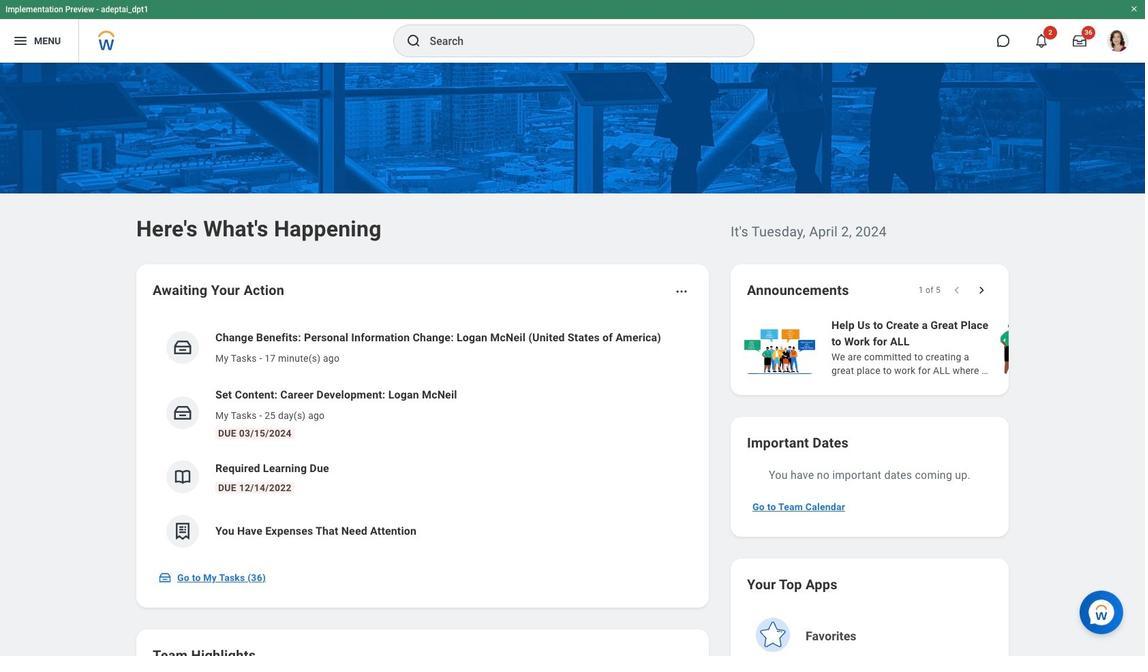 Task type: vqa. For each thing, say whether or not it's contained in the screenshot.
close environment banner image
yes



Task type: describe. For each thing, give the bounding box(es) containing it.
inbox image
[[172, 403, 193, 423]]

dashboard expenses image
[[172, 522, 193, 542]]

chevron right small image
[[975, 284, 989, 297]]

close environment banner image
[[1130, 5, 1139, 13]]

book open image
[[172, 467, 193, 487]]

0 vertical spatial inbox image
[[172, 337, 193, 358]]



Task type: locate. For each thing, give the bounding box(es) containing it.
notifications large image
[[1035, 34, 1049, 48]]

0 horizontal spatial list
[[153, 319, 693, 559]]

chevron left small image
[[950, 284, 964, 297]]

inbox large image
[[1073, 34, 1087, 48]]

1 vertical spatial inbox image
[[158, 571, 172, 585]]

profile logan mcneil image
[[1107, 30, 1129, 55]]

related actions image
[[675, 285, 689, 299]]

1 horizontal spatial inbox image
[[172, 337, 193, 358]]

justify image
[[12, 33, 29, 49]]

main content
[[0, 63, 1145, 657]]

banner
[[0, 0, 1145, 63]]

0 horizontal spatial inbox image
[[158, 571, 172, 585]]

1 horizontal spatial list
[[742, 316, 1145, 379]]

Search Workday  search field
[[430, 26, 726, 56]]

search image
[[405, 33, 422, 49]]

list
[[742, 316, 1145, 379], [153, 319, 693, 559]]

inbox image
[[172, 337, 193, 358], [158, 571, 172, 585]]

status
[[919, 285, 941, 296]]



